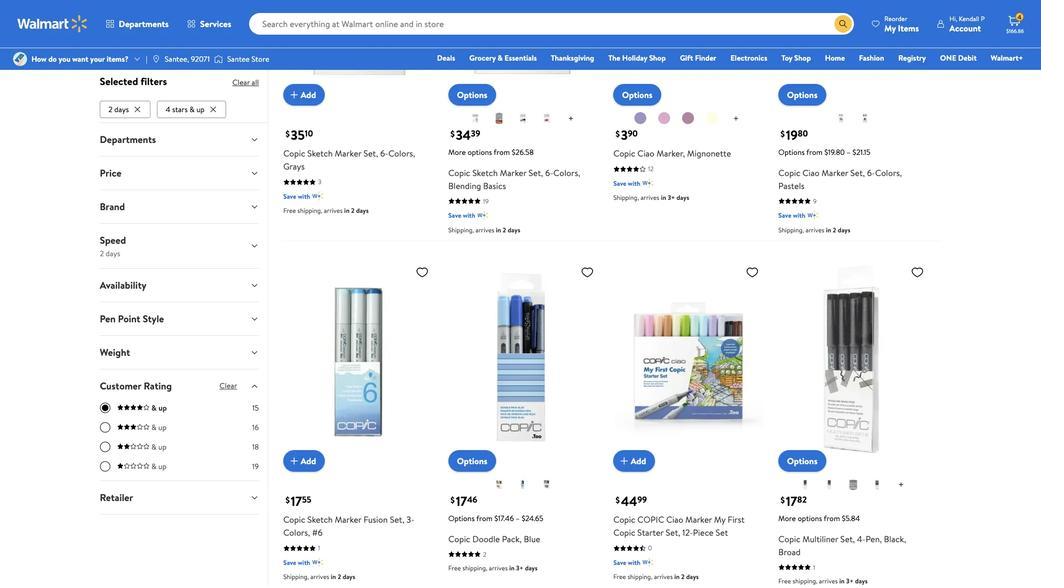 Task type: describe. For each thing, give the bounding box(es) containing it.
walmart plus image for 35
[[313, 191, 323, 202]]

mignonette
[[687, 147, 731, 159]]

save for 17
[[283, 558, 296, 568]]

shipping, for 35
[[298, 206, 322, 215]]

add for 44
[[631, 455, 646, 467]]

days down copic ciao marker, mignonette on the right top
[[677, 193, 689, 202]]

copic for copic multiliner set, 4-pen, black, broad
[[779, 533, 801, 545]]

colors, for copic ciao marker set, 6-colors, pastels
[[875, 167, 902, 179]]

$ for $ 19 80
[[781, 128, 785, 140]]

2 shop from the left
[[795, 53, 811, 63]]

34
[[456, 126, 471, 144]]

add to favorites list, copic sketch marker fusion set, 3-colors, #6 image
[[416, 265, 429, 279]]

& for 18
[[152, 442, 157, 452]]

gift finder
[[680, 53, 717, 63]]

up inside 'button'
[[196, 104, 205, 115]]

arrives down 'basics'
[[476, 225, 494, 234]]

pastels image
[[835, 112, 848, 125]]

blending
[[448, 180, 481, 192]]

black fine image
[[823, 478, 836, 491]]

80
[[798, 127, 808, 139]]

– for 19
[[847, 147, 851, 157]]

4-
[[857, 533, 866, 545]]

& inside 'button'
[[190, 104, 195, 115]]

add to cart image for 35
[[288, 88, 301, 101]]

more options from $26.58
[[448, 147, 534, 157]]

add button for 44
[[614, 451, 655, 472]]

speed
[[100, 234, 126, 247]]

want
[[72, 54, 88, 64]]

set, inside copic multiliner set, 4-pen, black, broad
[[841, 533, 855, 545]]

save with for 3
[[614, 179, 641, 188]]

one
[[940, 53, 957, 63]]

2 inside speed 2 days
[[100, 248, 104, 259]]

marker for grays
[[335, 147, 362, 159]]

copic sketch marker set, 6-colors, blending basics image
[[448, 0, 598, 97]]

marker,
[[657, 147, 685, 159]]

+ button for 34
[[560, 110, 583, 127]]

copic for copic sketch marker set, 6-colors, blending basics
[[448, 167, 470, 179]]

barium yellow image
[[706, 112, 719, 125]]

toy shop link
[[777, 52, 816, 64]]

copic multiliner set, 4-pen, black, broad image
[[779, 261, 929, 464]]

copic for copic ciao marker set, 6-colors, pastels
[[779, 167, 801, 179]]

17 for $ 17 82
[[786, 492, 797, 511]]

walmart plus image for 3
[[643, 178, 654, 189]]

$ 17 46
[[451, 492, 478, 511]]

walmart image
[[17, 15, 88, 33]]

from left $5.84
[[824, 514, 840, 524]]

departments button
[[97, 11, 178, 37]]

more for 17
[[779, 514, 796, 524]]

grocery
[[469, 53, 496, 63]]

account
[[950, 22, 981, 34]]

 image for how do you want your items?
[[13, 52, 27, 66]]

all
[[252, 77, 259, 88]]

copic for copic sketch marker set, 6-colors, grays
[[283, 147, 305, 159]]

& up for 16
[[152, 422, 167, 433]]

list containing 2 days
[[100, 99, 259, 118]]

walmart plus image for 17
[[313, 558, 323, 568]]

sketch for 35
[[307, 147, 333, 159]]

walmart plus image for 44
[[643, 558, 654, 568]]

copic ciao marker set, 6-colors, pastels
[[779, 167, 902, 192]]

clear all button
[[232, 74, 259, 91]]

marker for colors,
[[335, 514, 362, 526]]

in down 'basics'
[[496, 225, 501, 234]]

point
[[118, 312, 140, 326]]

home link
[[820, 52, 850, 64]]

departments button
[[91, 123, 268, 156]]

free for 44
[[614, 573, 626, 582]]

1 shop from the left
[[649, 53, 666, 63]]

santee store
[[227, 54, 269, 64]]

weight tab
[[91, 336, 268, 369]]

options link for $ 19 80
[[779, 84, 827, 106]]

speed 2 days
[[100, 234, 126, 259]]

set, inside copic sketch marker fusion set, 3- colors, #6
[[390, 514, 404, 526]]

55
[[302, 494, 312, 506]]

2 out of 5 stars and up, 18 items radio
[[100, 442, 111, 453]]

$ for $ 17 46
[[451, 494, 455, 506]]

set
[[716, 527, 728, 539]]

colors, for copic sketch marker set, 6-colors, grays
[[388, 147, 415, 159]]

options for $ 17 82
[[787, 456, 818, 468]]

santee
[[227, 54, 250, 64]]

first
[[728, 514, 745, 526]]

0 horizontal spatial shipping, arrives in 2 days
[[283, 573, 355, 582]]

from left $17.46
[[476, 514, 493, 524]]

days down blue
[[525, 564, 538, 573]]

1 horizontal spatial walmart plus image
[[478, 210, 488, 221]]

options down '$ 17 46'
[[448, 514, 475, 524]]

& for 15
[[152, 403, 157, 413]]

electronics
[[731, 53, 768, 63]]

copic copic ciao marker my first copic starter set, 12-piece set image
[[614, 261, 763, 464]]

the holiday shop link
[[604, 52, 671, 64]]

home
[[825, 53, 845, 63]]

price
[[100, 166, 121, 180]]

with for 44
[[628, 558, 641, 568]]

clear for clear all
[[232, 77, 250, 88]]

add for 17
[[301, 455, 316, 467]]

free for 17
[[448, 564, 461, 573]]

1 horizontal spatial 19
[[483, 197, 489, 206]]

my inside "reorder my items"
[[885, 22, 896, 34]]

ciao inside copic copic ciao marker my first copic starter set, 12-piece set
[[666, 514, 684, 526]]

retailer tab
[[91, 481, 268, 515]]

& for 19
[[152, 461, 157, 472]]

copic sketch marker set, 6-colors, blending basics
[[448, 167, 580, 192]]

up for 18
[[158, 442, 167, 452]]

hi, kendall p account
[[950, 14, 985, 34]]

deals link
[[432, 52, 460, 64]]

$ 35 10
[[286, 126, 313, 144]]

in down pack, on the bottom
[[509, 564, 515, 573]]

4 stars & up list item
[[157, 99, 228, 118]]

sketch for 17
[[307, 514, 333, 526]]

weight button
[[91, 336, 268, 369]]

items?
[[107, 54, 129, 64]]

+ for 34
[[568, 112, 574, 125]]

options from $19.80 – $21.15
[[779, 147, 871, 157]]

walmart+ link
[[986, 52, 1028, 64]]

customer rating option group
[[100, 403, 259, 481]]

thanksgiving link
[[546, 52, 599, 64]]

in down copic sketch marker fusion set, 3- colors, #6
[[331, 573, 336, 582]]

set, inside copic ciao marker set, 6-colors, pastels
[[851, 167, 865, 179]]

& up for 18
[[152, 442, 167, 452]]

basics
[[483, 180, 506, 192]]

multiliner
[[803, 533, 839, 545]]

amethyst image
[[634, 112, 647, 125]]

pen point style tab
[[91, 302, 268, 336]]

1 horizontal spatial 3
[[621, 126, 628, 144]]

availability
[[100, 279, 147, 292]]

12
[[648, 164, 654, 173]]

pen,
[[866, 533, 882, 545]]

copic sketch marker fusion set, 3- colors, #6
[[283, 514, 415, 539]]

baby blossoms image
[[682, 112, 695, 125]]

days down copic sketch marker fusion set, 3- colors, #6
[[343, 573, 355, 582]]

availability tab
[[91, 269, 268, 302]]

from left $26.58
[[494, 147, 510, 157]]

options for 17
[[798, 514, 822, 524]]

in down copic copic ciao marker my first copic starter set, 12-piece set
[[675, 573, 680, 582]]

2 days list item
[[100, 99, 153, 118]]

pen
[[100, 312, 116, 326]]

how do you want your items?
[[31, 54, 129, 64]]

shipping, for 17
[[463, 564, 488, 573]]

copic sketch marker set, 6-colors, grays image
[[283, 0, 433, 97]]

days down 12-
[[686, 573, 699, 582]]

options link for $ 3 90
[[614, 84, 661, 106]]

hi,
[[950, 14, 958, 23]]

2 horizontal spatial walmart plus image
[[808, 210, 819, 221]]

– for 17
[[516, 514, 520, 524]]

search icon image
[[839, 20, 848, 28]]

colors, inside copic sketch marker fusion set, 3- colors, #6
[[283, 527, 310, 539]]

add to favorites list, copic copic ciao marker my first copic starter set, 12-piece set image
[[746, 265, 759, 279]]

from left $19.80
[[807, 147, 823, 157]]

reorder
[[885, 14, 908, 23]]

electronics link
[[726, 52, 772, 64]]

1 out of 5 stars and up, 19 items radio
[[100, 461, 111, 472]]

clear button
[[207, 378, 250, 394]]

days down copic sketch marker set, 6-colors, blending basics at the top
[[508, 225, 520, 234]]

+ button for 17
[[890, 477, 913, 494]]

copic left starter
[[614, 527, 636, 539]]

floral favorites 1 image
[[517, 112, 530, 125]]

$ for $ 17 82
[[781, 494, 785, 506]]

$21.15
[[853, 147, 871, 157]]

15
[[252, 403, 259, 413]]

gift
[[680, 53, 693, 63]]

0
[[648, 544, 652, 553]]

colors, for copic sketch marker set, 6-colors, blending basics
[[554, 167, 580, 179]]

|
[[146, 54, 147, 64]]

$19.80
[[825, 147, 845, 157]]

with for 17
[[298, 558, 310, 568]]

in down marker,
[[661, 193, 666, 202]]

+ button for 3
[[725, 110, 748, 127]]

$ for $ 44 99
[[616, 494, 620, 506]]

copic doodle pack, blue image
[[448, 261, 598, 464]]

copic sketch marker set, 6-colors, grays
[[283, 147, 415, 172]]

$26.58
[[512, 147, 534, 157]]

options link for $ 34 39
[[448, 84, 496, 106]]

customer rating
[[100, 380, 172, 393]]

save with for 17
[[283, 558, 310, 568]]

pen point style button
[[91, 302, 268, 336]]

90
[[628, 127, 638, 139]]

set, inside copic sketch marker set, 6-colors, grays
[[364, 147, 378, 159]]

free for 35
[[283, 206, 296, 215]]

2 down copic ciao marker set, 6-colors, pastels
[[833, 225, 837, 234]]

4 out of 5 stars and up, 15 items radio
[[100, 403, 111, 414]]

arrives down the #6
[[311, 573, 329, 582]]

price button
[[91, 157, 268, 190]]

style
[[143, 312, 164, 326]]

add to favorites list, copic doodle pack, blue image
[[581, 265, 594, 279]]

registry link
[[894, 52, 931, 64]]

9
[[813, 197, 817, 206]]

how
[[31, 54, 47, 64]]

 image for santee store
[[214, 54, 223, 65]]

save for 35
[[283, 192, 296, 201]]

retailer
[[100, 491, 133, 505]]

copic ciao marker, mignonette image
[[614, 0, 763, 97]]

options down $ 19 80
[[779, 147, 805, 157]]

$ for $ 34 39
[[451, 128, 455, 140]]

fashion link
[[854, 52, 889, 64]]

piece
[[693, 527, 714, 539]]

copic for copic sketch marker fusion set, 3- colors, #6
[[283, 514, 305, 526]]

10
[[305, 127, 313, 139]]

speed tab
[[91, 224, 268, 268]]

arrives down copic doodle pack, blue at bottom
[[489, 564, 508, 573]]

0 vertical spatial 1
[[318, 544, 320, 553]]

save for 3
[[614, 179, 627, 188]]

with for 35
[[298, 192, 310, 201]]

walmart+
[[991, 53, 1024, 63]]

free shipping, arrives in 2 days for 44
[[614, 573, 699, 582]]

copic ciao marker, mignonette
[[614, 147, 731, 159]]

copic multiliner set, 4-pen, black, broad
[[779, 533, 906, 558]]

12-
[[683, 527, 693, 539]]

weight
[[100, 346, 130, 359]]

days down copic ciao marker set, 6-colors, pastels
[[838, 225, 851, 234]]



Task type: vqa. For each thing, say whether or not it's contained in the screenshot.
Blending
yes



Task type: locate. For each thing, give the bounding box(es) containing it.
 image right "|"
[[152, 55, 160, 63]]

1 horizontal spatial ciao
[[666, 514, 684, 526]]

0 horizontal spatial walmart plus image
[[313, 191, 323, 202]]

shipping, down doodle on the bottom of the page
[[463, 564, 488, 573]]

copic inside copic sketch marker set, 6-colors, grays
[[283, 147, 305, 159]]

brand tab
[[91, 190, 268, 223]]

copic up the broad
[[779, 533, 801, 545]]

blue
[[524, 533, 540, 545]]

2 down copic sketch marker fusion set, 3- colors, #6
[[338, 573, 341, 582]]

services
[[200, 18, 231, 30]]

santee, 92071
[[165, 54, 210, 64]]

shipping, arrives in 3+ days
[[614, 193, 689, 202]]

1 17 from the left
[[291, 492, 302, 511]]

none image
[[540, 478, 553, 491]]

essentials
[[505, 53, 537, 63]]

options down 82
[[798, 514, 822, 524]]

3+
[[668, 193, 675, 202], [516, 564, 524, 573]]

0 horizontal spatial 17
[[291, 492, 302, 511]]

0 vertical spatial 3+
[[668, 193, 675, 202]]

0 vertical spatial –
[[847, 147, 851, 157]]

options up blending basics image
[[457, 89, 488, 101]]

walmart plus image
[[643, 178, 654, 189], [808, 210, 819, 221], [313, 558, 323, 568]]

copic for copic copic ciao marker my first copic starter set, 12-piece set
[[614, 514, 636, 526]]

copic
[[638, 514, 664, 526]]

2 down doodle on the bottom of the page
[[483, 550, 487, 559]]

shipping, for 44
[[628, 573, 653, 582]]

add up 99
[[631, 455, 646, 467]]

1 horizontal spatial 17
[[456, 492, 467, 511]]

$ inside "$ 34 39"
[[451, 128, 455, 140]]

marker inside copic sketch marker set, 6-colors, grays
[[335, 147, 362, 159]]

rating
[[144, 380, 172, 393]]

shop right toy
[[795, 53, 811, 63]]

list
[[100, 99, 259, 118]]

0 vertical spatial more
[[448, 147, 466, 157]]

2 & up from the top
[[152, 422, 167, 433]]

copic inside copic ciao marker set, 6-colors, pastels
[[779, 167, 801, 179]]

copic inside copic sketch marker set, 6-colors, blending basics
[[448, 167, 470, 179]]

1 vertical spatial free shipping, arrives in 2 days
[[614, 573, 699, 582]]

2 down copic sketch marker set, 6-colors, grays on the top of page
[[351, 206, 355, 215]]

0 vertical spatial walmart plus image
[[313, 191, 323, 202]]

$ 34 39
[[451, 126, 480, 144]]

colors,
[[388, 147, 415, 159], [554, 167, 580, 179], [875, 167, 902, 179], [283, 527, 310, 539]]

3 & up from the top
[[152, 442, 167, 452]]

39
[[471, 127, 480, 139]]

2 horizontal spatial walmart plus image
[[643, 558, 654, 568]]

options up amethyst image
[[622, 89, 653, 101]]

copic sketch marker fusion set, 3-colors, #6 image
[[283, 261, 433, 464]]

options
[[468, 147, 492, 157], [798, 514, 822, 524]]

options link for $ 17 46
[[448, 451, 496, 472]]

options for $ 34 39
[[457, 89, 488, 101]]

0 horizontal spatial 19
[[252, 461, 259, 472]]

1 horizontal spatial options
[[798, 514, 822, 524]]

marker for pastels
[[822, 167, 849, 179]]

1 vertical spatial my
[[714, 514, 726, 526]]

$ 19 80
[[781, 126, 808, 144]]

2 horizontal spatial 6-
[[867, 167, 875, 179]]

2 vertical spatial sketch
[[307, 514, 333, 526]]

1 vertical spatial departments
[[100, 133, 156, 146]]

azalea image
[[658, 112, 671, 125]]

arrives
[[641, 193, 660, 202], [324, 206, 343, 215], [476, 225, 494, 234], [806, 225, 825, 234], [489, 564, 508, 573], [311, 573, 329, 582], [654, 573, 673, 582]]

debit
[[958, 53, 977, 63]]

pack,
[[502, 533, 522, 545]]

toy
[[782, 53, 793, 63]]

4 left the stars
[[166, 104, 170, 115]]

$ left 35
[[286, 128, 290, 140]]

4
[[1018, 12, 1022, 22], [166, 104, 170, 115]]

doodle
[[473, 533, 500, 545]]

ciao up the 12 on the top
[[638, 147, 655, 159]]

1 vertical spatial walmart plus image
[[478, 210, 488, 221]]

pastels
[[779, 180, 805, 192]]

3+ down pack, on the bottom
[[516, 564, 524, 573]]

add to cart image up $ 17 55
[[288, 455, 301, 468]]

earth essentials image
[[493, 112, 506, 125]]

add for 35
[[301, 89, 316, 101]]

options for $ 19 80
[[787, 89, 818, 101]]

save with for 35
[[283, 192, 310, 201]]

0 horizontal spatial more
[[448, 147, 466, 157]]

2 down speed
[[100, 248, 104, 259]]

blending basics image
[[469, 112, 482, 125]]

sketch up the #6
[[307, 514, 333, 526]]

add button up 55
[[283, 451, 325, 472]]

add to cart image for 17
[[288, 455, 301, 468]]

0 horizontal spatial free shipping, arrives in 2 days
[[283, 206, 369, 215]]

sketch inside copic sketch marker set, 6-colors, blending basics
[[473, 167, 498, 179]]

free shipping, arrives in 2 days for 35
[[283, 206, 369, 215]]

marker inside copic ciao marker set, 6-colors, pastels
[[822, 167, 849, 179]]

1 horizontal spatial shipping,
[[463, 564, 488, 573]]

add to cart image up 35
[[288, 88, 301, 101]]

add to cart image for 44
[[618, 455, 631, 468]]

marker inside copic sketch marker set, 6-colors, blending basics
[[500, 167, 527, 179]]

starter
[[638, 527, 664, 539]]

18
[[252, 442, 259, 452]]

arrives down copic sketch marker set, 6-colors, grays on the top of page
[[324, 206, 343, 215]]

stars
[[172, 104, 188, 115]]

& up for 19
[[152, 461, 167, 472]]

colors, inside copic ciao marker set, 6-colors, pastels
[[875, 167, 902, 179]]

–
[[847, 147, 851, 157], [516, 514, 520, 524]]

0 horizontal spatial shipping,
[[298, 206, 322, 215]]

retailer button
[[91, 481, 268, 515]]

the holiday shop
[[609, 53, 666, 63]]

copic down $ 17 55
[[283, 514, 305, 526]]

0 horizontal spatial shop
[[649, 53, 666, 63]]

17 for $ 17 55
[[291, 492, 302, 511]]

+ for 17
[[898, 478, 904, 492]]

more for 34
[[448, 147, 466, 157]]

1 vertical spatial sketch
[[473, 167, 498, 179]]

19 down 18
[[252, 461, 259, 472]]

in down copic sketch marker set, 6-colors, grays on the top of page
[[344, 206, 350, 215]]

1 horizontal spatial shop
[[795, 53, 811, 63]]

$ for $ 3 90
[[616, 128, 620, 140]]

0 vertical spatial ciao
[[638, 147, 655, 159]]

1
[[318, 544, 320, 553], [813, 563, 815, 572]]

4 & up from the top
[[152, 461, 167, 472]]

& up for 15
[[152, 403, 167, 413]]

santee,
[[165, 54, 189, 64]]

from
[[494, 147, 510, 157], [807, 147, 823, 157], [476, 514, 493, 524], [824, 514, 840, 524]]

departments tab
[[91, 123, 268, 156]]

$ left 82
[[781, 494, 785, 506]]

0 vertical spatial 3
[[621, 126, 628, 144]]

black image
[[799, 478, 812, 491]]

1 horizontal spatial  image
[[152, 55, 160, 63]]

– right $17.46
[[516, 514, 520, 524]]

0 horizontal spatial free
[[283, 206, 296, 215]]

& for 16
[[152, 422, 157, 433]]

your
[[90, 54, 105, 64]]

2 horizontal spatial 17
[[786, 492, 797, 511]]

copic up grays
[[283, 147, 305, 159]]

1 vertical spatial 3
[[318, 177, 322, 186]]

2 vertical spatial 19
[[252, 461, 259, 472]]

4 for 4 stars & up
[[166, 104, 170, 115]]

2 down 12-
[[681, 573, 685, 582]]

1 horizontal spatial –
[[847, 147, 851, 157]]

0 horizontal spatial 1
[[318, 544, 320, 553]]

more down $ 17 82
[[779, 514, 796, 524]]

Search search field
[[249, 13, 854, 35]]

copic ciao marker set, 6-colors, pastels image
[[779, 0, 929, 97]]

35
[[291, 126, 305, 144]]

$ inside the $ 3 90
[[616, 128, 620, 140]]

ciao for marker,
[[638, 147, 655, 159]]

sketch down the 10
[[307, 147, 333, 159]]

copic for copic doodle pack, blue
[[448, 533, 470, 545]]

add to cart image
[[288, 88, 301, 101], [288, 455, 301, 468], [618, 455, 631, 468]]

departments
[[119, 18, 169, 30], [100, 133, 156, 146]]

my inside copic copic ciao marker my first copic starter set, 12-piece set
[[714, 514, 726, 526]]

0 vertical spatial 19
[[786, 126, 798, 144]]

$ 3 90
[[616, 126, 638, 144]]

sketch up 'basics'
[[473, 167, 498, 179]]

0 vertical spatial sketch
[[307, 147, 333, 159]]

0 horizontal spatial 4
[[166, 104, 170, 115]]

options link up assorted image
[[448, 451, 496, 472]]

applied filters section element
[[100, 74, 167, 88]]

sketch inside copic sketch marker fusion set, 3- colors, #6
[[307, 514, 333, 526]]

3 out of 5 stars and up, 16 items radio
[[100, 422, 111, 433]]

0 horizontal spatial walmart plus image
[[313, 558, 323, 568]]

1 horizontal spatial walmart plus image
[[643, 178, 654, 189]]

0 vertical spatial 4
[[1018, 12, 1022, 22]]

marker inside copic sketch marker fusion set, 3- colors, #6
[[335, 514, 362, 526]]

arrives down 9
[[806, 225, 825, 234]]

fusion
[[364, 514, 388, 526]]

1 horizontal spatial +
[[733, 112, 739, 125]]

sea image
[[859, 112, 872, 125]]

+ for 3
[[733, 112, 739, 125]]

3+ down marker,
[[668, 193, 675, 202]]

0 horizontal spatial +
[[568, 112, 574, 125]]

0 horizontal spatial  image
[[13, 52, 27, 66]]

46
[[467, 494, 478, 506]]

1 vertical spatial walmart plus image
[[808, 210, 819, 221]]

blue image
[[516, 478, 529, 491]]

add button up the 10
[[283, 84, 325, 106]]

$ inside '$ 17 46'
[[451, 494, 455, 506]]

options from $17.46 – $24.65
[[448, 514, 544, 524]]

2 down 'basics'
[[503, 225, 506, 234]]

save for 44
[[614, 558, 627, 568]]

0 vertical spatial clear
[[232, 77, 250, 88]]

1 vertical spatial options
[[798, 514, 822, 524]]

departments down "2 days" button
[[100, 133, 156, 146]]

set, inside copic copic ciao marker my first copic starter set, 12-piece set
[[666, 527, 681, 539]]

options link for $ 17 82
[[779, 451, 827, 472]]

$ left 46
[[451, 494, 455, 506]]

2 horizontal spatial 19
[[786, 126, 798, 144]]

filters
[[141, 74, 167, 88]]

6- inside copic ciao marker set, 6-colors, pastels
[[867, 167, 875, 179]]

0 vertical spatial walmart plus image
[[643, 178, 654, 189]]

one debit
[[940, 53, 977, 63]]

my left items
[[885, 22, 896, 34]]

6-
[[380, 147, 388, 159], [545, 167, 554, 179], [867, 167, 875, 179]]

2 inside button
[[108, 104, 113, 115]]

6- for 34
[[545, 167, 554, 179]]

$ left 44 in the bottom right of the page
[[616, 494, 620, 506]]

walmart plus image
[[313, 191, 323, 202], [478, 210, 488, 221], [643, 558, 654, 568]]

$ inside $ 19 80
[[781, 128, 785, 140]]

2 horizontal spatial free
[[614, 573, 626, 582]]

gift finder link
[[675, 52, 722, 64]]

up for 19
[[158, 461, 167, 472]]

black sp image
[[847, 478, 860, 491]]

$ left the 90
[[616, 128, 620, 140]]

1 vertical spatial 4
[[166, 104, 170, 115]]

0 vertical spatial my
[[885, 22, 896, 34]]

19 inside customer rating option group
[[252, 461, 259, 472]]

walmart plus image down '0'
[[643, 558, 654, 568]]

toy shop
[[782, 53, 811, 63]]

0 vertical spatial departments
[[119, 18, 169, 30]]

0 horizontal spatial + button
[[560, 110, 583, 127]]

options link up black image
[[779, 451, 827, 472]]

1 horizontal spatial + button
[[725, 110, 748, 127]]

2 vertical spatial ciao
[[666, 514, 684, 526]]

kendall
[[959, 14, 980, 23]]

add button for 35
[[283, 84, 325, 106]]

3 17 from the left
[[786, 492, 797, 511]]

$ for $ 17 55
[[286, 494, 290, 506]]

days down selected
[[114, 104, 129, 115]]

departments inside popup button
[[119, 18, 169, 30]]

shipping, down grays
[[298, 206, 322, 215]]

availability button
[[91, 269, 268, 302]]

4 for 4
[[1018, 12, 1022, 22]]

1 vertical spatial more
[[779, 514, 796, 524]]

shipping, arrives in 2 days down 'basics'
[[448, 225, 520, 234]]

1 down multiliner at bottom right
[[813, 563, 815, 572]]

2 days
[[108, 104, 129, 115]]

 image for santee, 92071
[[152, 55, 160, 63]]

shipping, arrives in 2 days down 9
[[779, 225, 851, 234]]

1 horizontal spatial 4
[[1018, 12, 1022, 22]]

2 horizontal spatial + button
[[890, 477, 913, 494]]

broad
[[779, 546, 801, 558]]

6- for 19
[[867, 167, 875, 179]]

free shipping, arrives in 3+ days
[[448, 564, 538, 573]]

0 vertical spatial free shipping, arrives in 2 days
[[283, 206, 369, 215]]

+ button
[[560, 110, 583, 127], [725, 110, 748, 127], [890, 477, 913, 494]]

ciao up pastels
[[803, 167, 820, 179]]

my
[[885, 22, 896, 34], [714, 514, 726, 526]]

days inside "2 days" button
[[114, 104, 129, 115]]

marker inside copic copic ciao marker my first copic starter set, 12-piece set
[[686, 514, 712, 526]]

ciao inside copic ciao marker set, 6-colors, pastels
[[803, 167, 820, 179]]

options up black image
[[787, 456, 818, 468]]

in down copic ciao marker set, 6-colors, pastels
[[826, 225, 831, 234]]

in
[[661, 193, 666, 202], [344, 206, 350, 215], [496, 225, 501, 234], [826, 225, 831, 234], [509, 564, 515, 573], [331, 573, 336, 582], [675, 573, 680, 582]]

pen point style
[[100, 312, 164, 326]]

add to cart image up 44 in the bottom right of the page
[[618, 455, 631, 468]]

2 horizontal spatial +
[[898, 478, 904, 492]]

grocery & essentials link
[[465, 52, 542, 64]]

$ inside the $ 35 10
[[286, 128, 290, 140]]

options for 34
[[468, 147, 492, 157]]

2 vertical spatial walmart plus image
[[313, 558, 323, 568]]

0 horizontal spatial 3+
[[516, 564, 524, 573]]

customer
[[100, 380, 141, 393]]

6- inside copic sketch marker set, 6-colors, grays
[[380, 147, 388, 159]]

save with for 44
[[614, 558, 641, 568]]

with for 3
[[628, 179, 641, 188]]

0 horizontal spatial ciao
[[638, 147, 655, 159]]

add button
[[283, 84, 325, 106], [283, 451, 325, 472], [614, 451, 655, 472]]

ciao for marker
[[803, 167, 820, 179]]

+ right floral favorites 2 icon
[[568, 112, 574, 125]]

shipping, arrives in 2 days down the #6
[[283, 573, 355, 582]]

$ 17 82
[[781, 492, 807, 511]]

1 vertical spatial ciao
[[803, 167, 820, 179]]

 image
[[13, 52, 27, 66], [214, 54, 223, 65], [152, 55, 160, 63]]

+ button right barium yellow image
[[725, 110, 748, 127]]

shipping,
[[614, 193, 639, 202], [448, 225, 474, 234], [779, 225, 804, 234], [283, 573, 309, 582]]

options down 39
[[468, 147, 492, 157]]

copic for copic ciao marker, mignonette
[[614, 147, 636, 159]]

17 for $ 17 46
[[456, 492, 467, 511]]

departments up "|"
[[119, 18, 169, 30]]

1 vertical spatial clear
[[220, 381, 237, 391]]

shipping, arrives in 2 days
[[448, 225, 520, 234], [779, 225, 851, 234], [283, 573, 355, 582]]

1 horizontal spatial free shipping, arrives in 2 days
[[614, 573, 699, 582]]

the
[[609, 53, 621, 63]]

2 horizontal spatial shipping, arrives in 2 days
[[779, 225, 851, 234]]

marker for blending
[[500, 167, 527, 179]]

1 vertical spatial 3+
[[516, 564, 524, 573]]

$24.65
[[522, 514, 544, 524]]

6- inside copic sketch marker set, 6-colors, blending basics
[[545, 167, 554, 179]]

reorder my items
[[885, 14, 919, 34]]

walmart plus image down 9
[[808, 210, 819, 221]]

Walmart Site-Wide search field
[[249, 13, 854, 35]]

1 vertical spatial –
[[516, 514, 520, 524]]

0 horizontal spatial options
[[468, 147, 492, 157]]

walmart plus image down the 12 on the top
[[643, 178, 654, 189]]

add to favorites list, copic multiliner set, 4-pen, black, broad image
[[911, 265, 924, 279]]

clear all
[[232, 77, 259, 88]]

$ inside $ 44 99
[[616, 494, 620, 506]]

0 horizontal spatial 3
[[318, 177, 322, 186]]

floral favorites 2 image
[[541, 112, 554, 125]]

add up the 10
[[301, 89, 316, 101]]

2 vertical spatial walmart plus image
[[643, 558, 654, 568]]

1 vertical spatial 19
[[483, 197, 489, 206]]

shipping, arrives in 2 days for 19
[[779, 225, 851, 234]]

$ 17 55
[[286, 492, 312, 511]]

copic left doodle on the bottom of the page
[[448, 533, 470, 545]]

sketch inside copic sketch marker set, 6-colors, grays
[[307, 147, 333, 159]]

0 horizontal spatial my
[[714, 514, 726, 526]]

copic inside copic multiliner set, 4-pen, black, broad
[[779, 533, 801, 545]]

departments inside dropdown button
[[100, 133, 156, 146]]

4 inside 4 stars & up 'button'
[[166, 104, 170, 115]]

price tab
[[91, 157, 268, 190]]

copic inside copic sketch marker fusion set, 3- colors, #6
[[283, 514, 305, 526]]

customer rating button
[[91, 370, 268, 403]]

options for $ 3 90
[[622, 89, 653, 101]]

customer rating tab
[[91, 370, 268, 403]]

copic up pastels
[[779, 167, 801, 179]]

arrives down starter
[[654, 573, 673, 582]]

ciao up 12-
[[666, 514, 684, 526]]

up for 16
[[158, 422, 167, 433]]

0 vertical spatial options
[[468, 147, 492, 157]]

clear for clear
[[220, 381, 237, 391]]

days down speed
[[106, 248, 120, 259]]

44
[[621, 492, 638, 511]]

days down copic sketch marker set, 6-colors, grays on the top of page
[[356, 206, 369, 215]]

up
[[196, 104, 205, 115], [159, 403, 167, 413], [158, 422, 167, 433], [158, 442, 167, 452], [158, 461, 167, 472]]

$ inside $ 17 55
[[286, 494, 290, 506]]

shipping, arrives in 2 days for 34
[[448, 225, 520, 234]]

1 & up from the top
[[152, 403, 167, 413]]

+ button right floral favorites 2 icon
[[560, 110, 583, 127]]

1 horizontal spatial 6-
[[545, 167, 554, 179]]

2 down selected
[[108, 104, 113, 115]]

$ for $ 35 10
[[286, 128, 290, 140]]

+ button right the cool gray icon
[[890, 477, 913, 494]]

assorted image
[[493, 478, 506, 491]]

0 horizontal spatial –
[[516, 514, 520, 524]]

+ right the cool gray icon
[[898, 478, 904, 492]]

more down 34
[[448, 147, 466, 157]]

copic down 44 in the bottom right of the page
[[614, 514, 636, 526]]

arrives down the 12 on the top
[[641, 193, 660, 202]]

clear
[[232, 77, 250, 88], [220, 381, 237, 391]]

– left $21.15
[[847, 147, 851, 157]]

colors, inside copic sketch marker set, 6-colors, blending basics
[[554, 167, 580, 179]]

add button up 99
[[614, 451, 655, 472]]

 image right 92071 at the left of page
[[214, 54, 223, 65]]

up for 15
[[159, 403, 167, 413]]

ciao
[[638, 147, 655, 159], [803, 167, 820, 179], [666, 514, 684, 526]]

add button for 17
[[283, 451, 325, 472]]

options for $ 17 46
[[457, 456, 488, 468]]

1 horizontal spatial free
[[448, 564, 461, 573]]

days inside speed 2 days
[[106, 248, 120, 259]]

set, inside copic sketch marker set, 6-colors, blending basics
[[529, 167, 543, 179]]

colors, inside copic sketch marker set, 6-colors, grays
[[388, 147, 415, 159]]

$ inside $ 17 82
[[781, 494, 785, 506]]

you
[[59, 54, 70, 64]]

1 horizontal spatial 1
[[813, 563, 815, 572]]

2 horizontal spatial  image
[[214, 54, 223, 65]]

walmart plus image down 'basics'
[[478, 210, 488, 221]]

save
[[614, 179, 627, 188], [283, 192, 296, 201], [448, 211, 461, 220], [779, 211, 792, 220], [283, 558, 296, 568], [614, 558, 627, 568]]

add up 55
[[301, 455, 316, 467]]

2 horizontal spatial shipping,
[[628, 573, 653, 582]]

1 vertical spatial 1
[[813, 563, 815, 572]]

walmart plus image down the #6
[[313, 558, 323, 568]]

2 17 from the left
[[456, 492, 467, 511]]

deals
[[437, 53, 455, 63]]

days
[[114, 104, 129, 115], [677, 193, 689, 202], [356, 206, 369, 215], [508, 225, 520, 234], [838, 225, 851, 234], [106, 248, 120, 259], [525, 564, 538, 573], [343, 573, 355, 582], [686, 573, 699, 582]]

copic copic ciao marker my first copic starter set, 12-piece set
[[614, 514, 745, 539]]

1 horizontal spatial more
[[779, 514, 796, 524]]

4 up $166.86
[[1018, 12, 1022, 22]]

1 horizontal spatial my
[[885, 22, 896, 34]]

1 horizontal spatial 3+
[[668, 193, 675, 202]]

fashion
[[859, 53, 885, 63]]

1 horizontal spatial shipping, arrives in 2 days
[[448, 225, 520, 234]]

$ 44 99
[[616, 492, 647, 511]]

copic down the $ 3 90
[[614, 147, 636, 159]]

2 horizontal spatial ciao
[[803, 167, 820, 179]]

19 up options from $19.80 – $21.15
[[786, 126, 798, 144]]

grocery & essentials
[[469, 53, 537, 63]]

0 horizontal spatial 6-
[[380, 147, 388, 159]]

options link up blending basics image
[[448, 84, 496, 106]]

cool gray image
[[871, 478, 884, 491]]

grays
[[283, 160, 305, 172]]

19 down 'basics'
[[483, 197, 489, 206]]

1 down the #6
[[318, 544, 320, 553]]

$ left 34
[[451, 128, 455, 140]]



